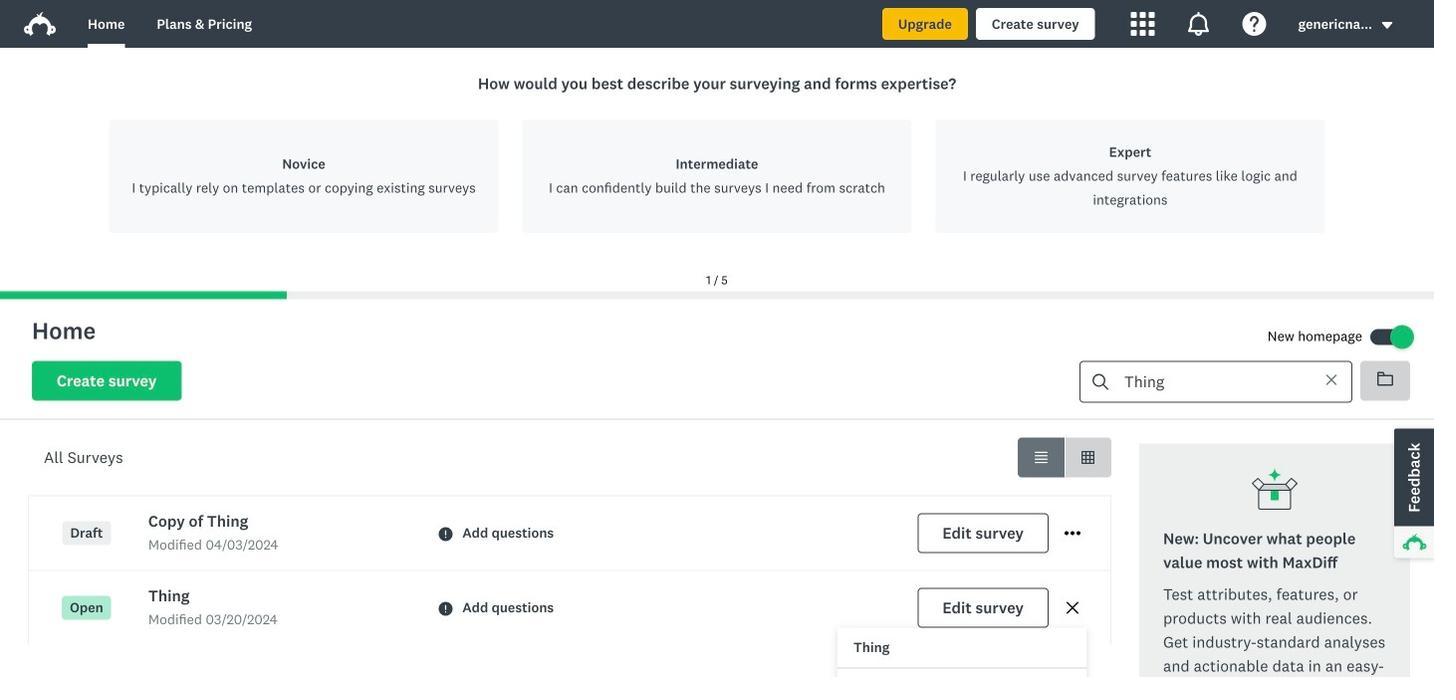 Task type: locate. For each thing, give the bounding box(es) containing it.
2 warning image from the top
[[439, 602, 452, 616]]

warning image for open menu icon on the bottom right of page
[[439, 527, 452, 541]]

brand logo image
[[24, 8, 56, 40], [24, 12, 56, 36]]

close menu image
[[1067, 602, 1079, 614]]

products icon image
[[1131, 12, 1155, 36], [1131, 12, 1155, 36]]

clear search image
[[1325, 373, 1339, 387]]

notification center icon image
[[1187, 12, 1211, 36]]

group
[[1018, 438, 1112, 478]]

open menu image
[[1065, 532, 1081, 536]]

1 brand logo image from the top
[[24, 8, 56, 40]]

1 vertical spatial warning image
[[439, 602, 452, 616]]

0 vertical spatial warning image
[[439, 527, 452, 541]]

folders image
[[1377, 371, 1393, 387], [1377, 372, 1393, 386]]

search image
[[1093, 374, 1109, 390], [1093, 374, 1109, 390]]

dropdown arrow icon image
[[1380, 18, 1394, 32], [1382, 22, 1393, 29]]

dialog
[[0, 48, 1434, 299]]

1 warning image from the top
[[439, 527, 452, 541]]

menu
[[838, 628, 1087, 677]]

warning image
[[439, 527, 452, 541], [439, 602, 452, 616]]



Task type: vqa. For each thing, say whether or not it's contained in the screenshot.
close icon
no



Task type: describe. For each thing, give the bounding box(es) containing it.
2 brand logo image from the top
[[24, 12, 56, 36]]

close menu image
[[1065, 600, 1081, 616]]

Search text field
[[1109, 362, 1308, 402]]

max diff icon image
[[1251, 468, 1299, 515]]

clear search image
[[1326, 375, 1337, 385]]

open menu image
[[1065, 526, 1081, 542]]

1 folders image from the top
[[1377, 371, 1393, 387]]

warning image for close menu image
[[439, 602, 452, 616]]

help icon image
[[1243, 12, 1267, 36]]

2 folders image from the top
[[1377, 372, 1393, 386]]



